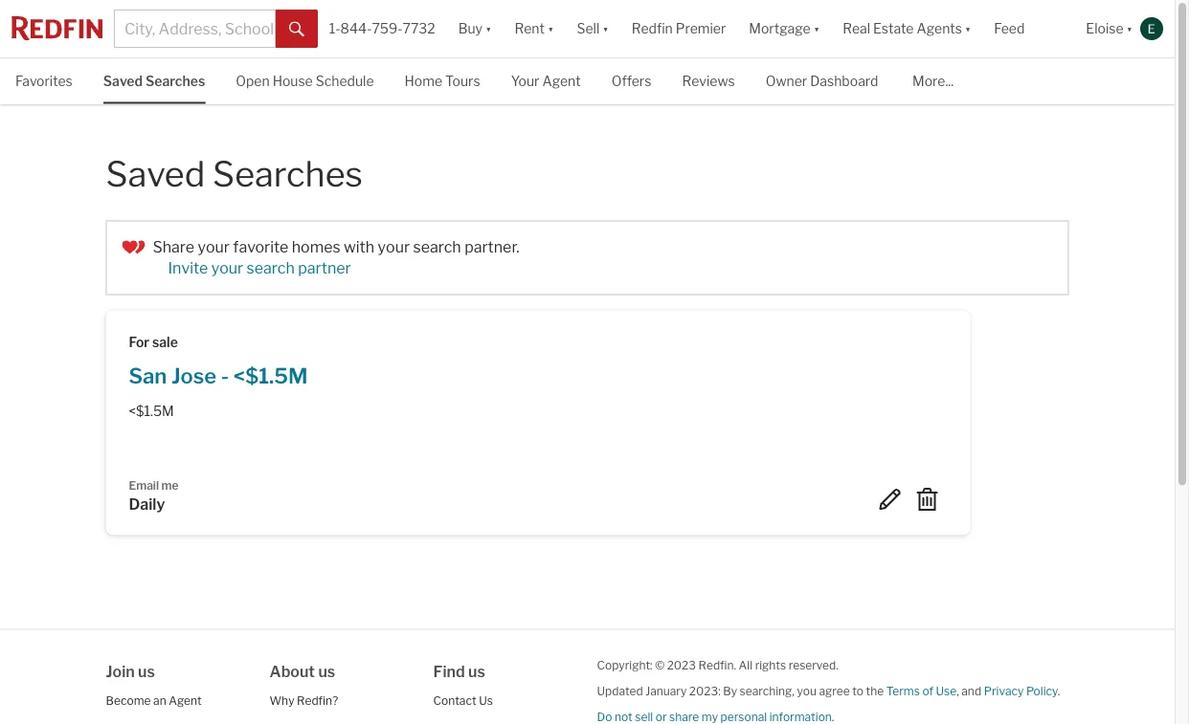 Task type: locate. For each thing, give the bounding box(es) containing it.
for sale
[[129, 335, 178, 351]]

san jose - <$1.5m
[[129, 363, 308, 389]]

1 horizontal spatial search
[[413, 238, 461, 257]]

user photo image
[[1141, 17, 1163, 40]]

us right join
[[138, 663, 155, 682]]

real estate agents ▾ button
[[831, 0, 983, 57]]

1 vertical spatial <$1.5m
[[129, 403, 174, 419]]

owner
[[766, 73, 807, 90]]

terms
[[887, 685, 920, 699]]

real
[[843, 20, 871, 37]]

▾
[[486, 20, 492, 37], [548, 20, 554, 37], [603, 20, 609, 37], [814, 20, 820, 37], [965, 20, 971, 37], [1127, 20, 1133, 37]]

searches
[[145, 73, 205, 90], [213, 153, 363, 195]]

invite
[[168, 259, 208, 278]]

0 horizontal spatial us
[[138, 663, 155, 682]]

search
[[413, 238, 461, 257], [247, 259, 295, 278]]

3 us from the left
[[468, 663, 485, 682]]

copyright:
[[597, 659, 653, 673]]

privacy policy link
[[984, 685, 1058, 699]]

2023:
[[689, 685, 721, 699]]

mortgage ▾
[[749, 20, 820, 37]]

1 vertical spatial saved
[[106, 153, 205, 195]]

agent right your on the top left of the page
[[542, 73, 581, 90]]

rent ▾
[[515, 20, 554, 37]]

updated january 2023: by searching, you agree to the terms of use , and privacy policy .
[[597, 685, 1060, 699]]

▾ right mortgage
[[814, 20, 820, 37]]

1 vertical spatial searches
[[213, 153, 363, 195]]

agent
[[542, 73, 581, 90], [169, 695, 202, 709]]

us up redfin?
[[318, 663, 335, 682]]

▾ for sell ▾
[[603, 20, 609, 37]]

0 horizontal spatial searches
[[145, 73, 205, 90]]

find us
[[433, 663, 485, 682]]

0 vertical spatial saved
[[103, 73, 143, 90]]

searches down city, address, school, agent, zip search field
[[145, 73, 205, 90]]

0 vertical spatial <$1.5m
[[233, 363, 308, 389]]

about
[[270, 663, 315, 682]]

2 horizontal spatial us
[[468, 663, 485, 682]]

partner
[[298, 259, 351, 278]]

agents
[[917, 20, 962, 37]]

City, Address, School, Agent, ZIP search field
[[114, 10, 276, 48]]

buy ▾
[[458, 20, 492, 37]]

share
[[153, 238, 194, 257]]

house
[[273, 73, 313, 90]]

mortgage ▾ button
[[738, 0, 831, 57]]

invite your search partner link
[[168, 259, 351, 278]]

saved searches up favorite
[[106, 153, 363, 195]]

to
[[853, 685, 864, 699]]

home tours
[[405, 73, 480, 90]]

759-
[[372, 20, 403, 37]]

6 ▾ from the left
[[1127, 20, 1133, 37]]

0 vertical spatial search
[[413, 238, 461, 257]]

mortgage
[[749, 20, 811, 37]]

us for find us
[[468, 663, 485, 682]]

saved searches
[[103, 73, 205, 90], [106, 153, 363, 195]]

-
[[221, 363, 229, 389]]

join us
[[106, 663, 155, 682]]

1 horizontal spatial searches
[[213, 153, 363, 195]]

why
[[270, 695, 294, 709]]

sell ▾ button
[[565, 0, 620, 57]]

5 ▾ from the left
[[965, 20, 971, 37]]

0 vertical spatial saved searches
[[103, 73, 205, 90]]

redfin premier button
[[620, 0, 738, 57]]

estate
[[873, 20, 914, 37]]

tours
[[445, 73, 480, 90]]

redfin?
[[297, 695, 338, 709]]

1 ▾ from the left
[[486, 20, 492, 37]]

your
[[198, 238, 230, 257], [378, 238, 410, 257], [211, 259, 243, 278]]

an
[[153, 695, 166, 709]]

us for join us
[[138, 663, 155, 682]]

▾ right agents
[[965, 20, 971, 37]]

▾ for eloise ▾
[[1127, 20, 1133, 37]]

saved up share
[[106, 153, 205, 195]]

844-
[[341, 20, 372, 37]]

agent right an
[[169, 695, 202, 709]]

dashboard
[[810, 73, 878, 90]]

offers link
[[612, 58, 652, 102]]

homes
[[292, 238, 341, 257]]

0 horizontal spatial search
[[247, 259, 295, 278]]

0 vertical spatial searches
[[145, 73, 205, 90]]

search down favorite
[[247, 259, 295, 278]]

email
[[129, 479, 159, 493]]

1-844-759-7732 link
[[329, 20, 435, 37]]

san
[[129, 363, 167, 389]]

policy
[[1027, 685, 1058, 699]]

offers
[[612, 73, 652, 90]]

1 horizontal spatial <$1.5m
[[233, 363, 308, 389]]

0 horizontal spatial agent
[[169, 695, 202, 709]]

january
[[646, 685, 687, 699]]

search left the partner.
[[413, 238, 461, 257]]

4 ▾ from the left
[[814, 20, 820, 37]]

updated
[[597, 685, 643, 699]]

open house schedule
[[236, 73, 374, 90]]

▾ right "buy"
[[486, 20, 492, 37]]

3 ▾ from the left
[[603, 20, 609, 37]]

▾ right rent
[[548, 20, 554, 37]]

of
[[923, 685, 934, 699]]

▾ left user photo
[[1127, 20, 1133, 37]]

1 horizontal spatial us
[[318, 663, 335, 682]]

1 horizontal spatial agent
[[542, 73, 581, 90]]

rent ▾ button
[[515, 0, 554, 57]]

contact us
[[433, 695, 493, 709]]

for
[[129, 335, 149, 351]]

searching,
[[740, 685, 795, 699]]

sell ▾
[[577, 20, 609, 37]]

submit search image
[[289, 22, 304, 37]]

<$1.5m right '-'
[[233, 363, 308, 389]]

saved searches link
[[103, 58, 205, 102]]

▾ for mortgage ▾
[[814, 20, 820, 37]]

saved right favorites
[[103, 73, 143, 90]]

partner.
[[465, 238, 520, 257]]

2 us from the left
[[318, 663, 335, 682]]

terms of use link
[[887, 685, 957, 699]]

daily
[[129, 495, 165, 514]]

us right find
[[468, 663, 485, 682]]

email me daily
[[129, 479, 179, 514]]

home
[[405, 73, 442, 90]]

agent inside your agent link
[[542, 73, 581, 90]]

1 us from the left
[[138, 663, 155, 682]]

▾ for rent ▾
[[548, 20, 554, 37]]

0 vertical spatial agent
[[542, 73, 581, 90]]

▾ right sell
[[603, 20, 609, 37]]

your right the with
[[378, 238, 410, 257]]

us
[[138, 663, 155, 682], [318, 663, 335, 682], [468, 663, 485, 682]]

the
[[866, 685, 884, 699]]

,
[[957, 685, 959, 699]]

2 ▾ from the left
[[548, 20, 554, 37]]

7732
[[403, 20, 435, 37]]

<$1.5m down san
[[129, 403, 174, 419]]

saved searches down city, address, school, agent, zip search field
[[103, 73, 205, 90]]

rent
[[515, 20, 545, 37]]

redfin.
[[699, 659, 736, 673]]

1 vertical spatial saved searches
[[106, 153, 363, 195]]

searches up favorite
[[213, 153, 363, 195]]



Task type: vqa. For each thing, say whether or not it's contained in the screenshot.
503941
no



Task type: describe. For each thing, give the bounding box(es) containing it.
favorites link
[[15, 58, 73, 102]]

buy ▾ button
[[458, 0, 492, 57]]

premier
[[676, 20, 726, 37]]

all
[[739, 659, 753, 673]]

share your favorite homes with your search partner. invite your search partner
[[153, 238, 520, 278]]

us
[[479, 695, 493, 709]]

▾ inside dropdown button
[[965, 20, 971, 37]]

contact
[[433, 695, 477, 709]]

your agent link
[[511, 58, 581, 102]]

open house schedule link
[[236, 58, 374, 102]]

reserved.
[[789, 659, 839, 673]]

become
[[106, 695, 151, 709]]

buy ▾ button
[[447, 0, 503, 57]]

open
[[236, 73, 270, 90]]

me
[[161, 479, 179, 493]]

©
[[655, 659, 665, 673]]

2023
[[667, 659, 696, 673]]

favorite
[[233, 238, 289, 257]]

your right "invite" at the left of the page
[[211, 259, 243, 278]]

real estate agents ▾
[[843, 20, 971, 37]]

▾ for buy ▾
[[486, 20, 492, 37]]

sell
[[577, 20, 600, 37]]

sale
[[152, 335, 178, 351]]

privacy
[[984, 685, 1024, 699]]

agree
[[819, 685, 850, 699]]

1-844-759-7732
[[329, 20, 435, 37]]

feed
[[994, 20, 1025, 37]]

1-
[[329, 20, 341, 37]]

use
[[936, 685, 957, 699]]

copyright: © 2023 redfin. all rights reserved.
[[597, 659, 839, 673]]

feed button
[[983, 0, 1075, 57]]

real estate agents ▾ link
[[843, 0, 971, 57]]

you
[[797, 685, 817, 699]]

jose
[[171, 363, 217, 389]]

1 vertical spatial search
[[247, 259, 295, 278]]

us for about us
[[318, 663, 335, 682]]

reviews link
[[682, 58, 735, 102]]

by
[[723, 685, 737, 699]]

redfin premier
[[632, 20, 726, 37]]

rent ▾ button
[[503, 0, 565, 57]]

0 horizontal spatial <$1.5m
[[129, 403, 174, 419]]

about us
[[270, 663, 335, 682]]

owner dashboard link
[[766, 58, 878, 102]]

owner dashboard
[[766, 73, 878, 90]]

and
[[962, 685, 982, 699]]

schedule
[[316, 73, 374, 90]]

become an agent button
[[106, 695, 202, 709]]

why redfin? button
[[270, 695, 338, 709]]

become an agent
[[106, 695, 202, 709]]

with
[[344, 238, 375, 257]]

mortgage ▾ button
[[749, 0, 820, 57]]

.
[[1058, 685, 1060, 699]]

join
[[106, 663, 135, 682]]

find
[[433, 663, 465, 682]]

your agent
[[511, 73, 581, 90]]

rights
[[755, 659, 786, 673]]

buy
[[458, 20, 483, 37]]

favorites
[[15, 73, 73, 90]]

contact us button
[[433, 695, 493, 709]]

your
[[511, 73, 540, 90]]

eloise ▾
[[1086, 20, 1133, 37]]

reviews
[[682, 73, 735, 90]]

why redfin?
[[270, 695, 338, 709]]

1 vertical spatial agent
[[169, 695, 202, 709]]

sell ▾ button
[[577, 0, 609, 57]]

redfin
[[632, 20, 673, 37]]

eloise
[[1086, 20, 1124, 37]]

your up "invite" at the left of the page
[[198, 238, 230, 257]]



